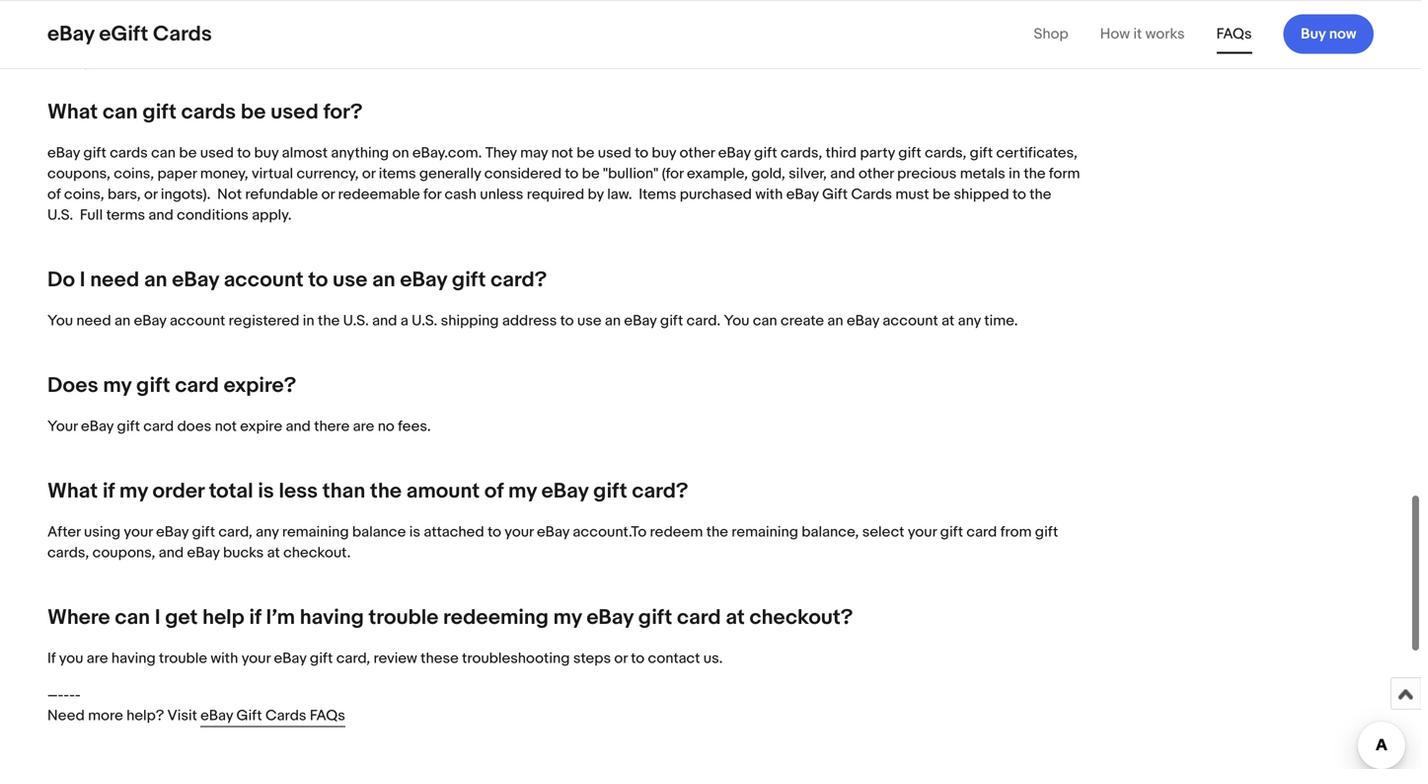 Task type: locate. For each thing, give the bounding box(es) containing it.
u.s.
[[343, 312, 369, 330], [412, 312, 438, 330]]

more
[[88, 707, 123, 725]]

buy now
[[1301, 25, 1357, 43]]

buy up (for
[[652, 144, 676, 162]]

purchased
[[680, 185, 752, 203]]

to
[[237, 144, 251, 162], [635, 144, 649, 162], [565, 165, 579, 183], [1013, 185, 1027, 203], [308, 267, 328, 293], [560, 312, 574, 330], [488, 523, 501, 541], [631, 650, 645, 667]]

coupons, up full
[[47, 165, 110, 183]]

faqs down if you are having trouble with your ebay gift card, review these     troubleshooting steps or to contact us.
[[310, 707, 345, 725]]

at left checkout? at the bottom right of the page
[[726, 605, 745, 630]]

0 horizontal spatial card,
[[219, 523, 253, 541]]

form
[[1049, 165, 1081, 183]]

ebay left account.to
[[537, 523, 570, 541]]

remaining up checkout.
[[282, 523, 349, 541]]

card inside after using your ebay gift card, any remaining balance is attached to your     ebay account.to redeem the remaining balance, select your gift card from     gift cards, coupons, and ebay bucks at checkout.
[[967, 523, 997, 541]]

to right attached
[[488, 523, 501, 541]]

i
[[80, 267, 85, 293], [155, 605, 160, 630]]

1 vertical spatial card,
[[336, 650, 370, 667]]

if you are having trouble with your ebay gift card, review these     troubleshooting steps or to contact us.
[[47, 650, 723, 667]]

gift inside —---- need more help? visit ebay gift cards faqs
[[236, 707, 262, 725]]

buy
[[254, 144, 279, 162], [652, 144, 676, 162]]

what can gift cards be used for?
[[47, 99, 363, 125]]

1 horizontal spatial buy
[[652, 144, 676, 162]]

1 horizontal spatial at
[[726, 605, 745, 630]]

0 horizontal spatial card?
[[491, 267, 547, 293]]

1 horizontal spatial used
[[271, 99, 319, 125]]

1 buy from the left
[[254, 144, 279, 162]]

0 vertical spatial any
[[958, 312, 981, 330]]

1 horizontal spatial you
[[724, 312, 750, 330]]

0 horizontal spatial you
[[47, 312, 73, 330]]

of left bars,
[[47, 185, 61, 203]]

us.
[[704, 650, 723, 667]]

0 horizontal spatial used
[[200, 144, 234, 162]]

1 vertical spatial what
[[47, 478, 98, 504]]

can up paper
[[151, 144, 176, 162]]

time.
[[985, 312, 1018, 330]]

1 vertical spatial at
[[267, 544, 280, 562]]

is inside after using your ebay gift card, any remaining balance is attached to your     ebay account.to redeem the remaining balance, select your gift card from     gift cards, coupons, and ebay bucks at checkout.
[[409, 523, 421, 541]]

ebay left bucks
[[187, 544, 220, 562]]

no
[[378, 418, 395, 435]]

i left get
[[155, 605, 160, 630]]

other up the example,
[[680, 144, 715, 162]]

card.
[[687, 312, 721, 330]]

0 horizontal spatial cards
[[110, 144, 148, 162]]

the down do i need an ebay account to use an ebay gift card?
[[318, 312, 340, 330]]

ebay.com.
[[413, 144, 482, 162]]

ebay inside —---- need more help? visit ebay gift cards faqs
[[201, 707, 233, 725]]

cards,
[[781, 144, 823, 162], [925, 144, 967, 162], [47, 544, 89, 562]]

works
[[1146, 25, 1185, 43]]

1 horizontal spatial cards
[[181, 99, 236, 125]]

0 vertical spatial other
[[680, 144, 715, 162]]

total
[[209, 478, 253, 504]]

account.to
[[573, 523, 647, 541]]

other
[[680, 144, 715, 162], [859, 165, 894, 183]]

coins, up full
[[64, 185, 104, 203]]

1 vertical spatial card?
[[632, 478, 689, 504]]

not
[[551, 144, 574, 162], [215, 418, 237, 435]]

cards inside ebay gift cards can be used to buy almost anything on ebay.com. they may not     be used to buy other ebay gift cards, third party gift cards, gift     certificates, coupons, coins, paper money, virtual currency, or items     generally considered to be "bullion" (for example, gold, silver, and other     precious metals in the form of coins, bars, or ingots).  not refundable or     redeemable for cash unless required by law.  items purchased with ebay gift     cards must be shipped to the u.s.  full terms and conditions apply.
[[851, 185, 893, 203]]

what
[[47, 99, 98, 125], [47, 478, 98, 504]]

0 horizontal spatial cards
[[153, 21, 212, 47]]

0 vertical spatial with
[[756, 185, 783, 203]]

need
[[47, 707, 85, 725]]

having up 'help?'
[[111, 650, 156, 667]]

ebay down order
[[156, 523, 189, 541]]

select
[[863, 523, 905, 541]]

you
[[59, 650, 83, 667]]

0 vertical spatial i
[[80, 267, 85, 293]]

0 vertical spatial cards
[[153, 21, 212, 47]]

1 vertical spatial cards
[[110, 144, 148, 162]]

of inside ebay gift cards can be used to buy almost anything on ebay.com. they may not     be used to buy other ebay gift cards, third party gift cards, gift     certificates, coupons, coins, paper money, virtual currency, or items     generally considered to be "bullion" (for example, gold, silver, and other     precious metals in the form of coins, bars, or ingots).  not refundable or     redeemable for cash unless required by law.  items purchased with ebay gift     cards must be shipped to the u.s.  full terms and conditions apply.
[[47, 185, 61, 203]]

to up money,
[[237, 144, 251, 162]]

cards inside —---- need more help? visit ebay gift cards faqs
[[266, 707, 307, 725]]

or down currency,
[[321, 185, 335, 203]]

2 vertical spatial at
[[726, 605, 745, 630]]

gift left review
[[310, 650, 333, 667]]

1 vertical spatial of
[[485, 478, 504, 504]]

0 horizontal spatial with
[[211, 650, 238, 667]]

if
[[47, 650, 56, 667]]

can left get
[[115, 605, 150, 630]]

you down 'do'
[[47, 312, 73, 330]]

your right attached
[[505, 523, 534, 541]]

coupons,
[[47, 165, 110, 183], [92, 544, 155, 562]]

remaining
[[282, 523, 349, 541], [732, 523, 799, 541]]

1 horizontal spatial use
[[577, 312, 602, 330]]

0 vertical spatial card,
[[219, 523, 253, 541]]

ebay up "a"
[[400, 267, 447, 293]]

ebay right your
[[81, 418, 114, 435]]

2 remaining from the left
[[732, 523, 799, 541]]

1 horizontal spatial any
[[958, 312, 981, 330]]

card, inside after using your ebay gift card, any remaining balance is attached to your     ebay account.to redeem the remaining balance, select your gift card from     gift cards, coupons, and ebay bucks at checkout.
[[219, 523, 253, 541]]

0 horizontal spatial buy
[[254, 144, 279, 162]]

at left time.
[[942, 312, 955, 330]]

trouble down get
[[159, 650, 207, 667]]

gift right the visit in the bottom left of the page
[[236, 707, 262, 725]]

coupons, down using at the left of page
[[92, 544, 155, 562]]

0 vertical spatial are
[[353, 418, 375, 435]]

any inside after using your ebay gift card, any remaining balance is attached to your     ebay account.to redeem the remaining balance, select your gift card from     gift cards, coupons, and ebay bucks at checkout.
[[256, 523, 279, 541]]

of
[[47, 185, 61, 203], [485, 478, 504, 504]]

coupons, inside after using your ebay gift card, any remaining balance is attached to your     ebay account.to redeem the remaining balance, select your gift card from     gift cards, coupons, and ebay bucks at checkout.
[[92, 544, 155, 562]]

refundable
[[245, 185, 318, 203]]

1 horizontal spatial u.s.
[[412, 312, 438, 330]]

used up 'almost'
[[271, 99, 319, 125]]

to right shipped
[[1013, 185, 1027, 203]]

an up does my gift card expire?
[[115, 312, 131, 330]]

1 horizontal spatial other
[[859, 165, 894, 183]]

or right steps
[[614, 650, 628, 667]]

how it works link
[[1100, 25, 1185, 43]]

1 vertical spatial other
[[859, 165, 894, 183]]

1 - from the left
[[63, 686, 69, 704]]

1 horizontal spatial is
[[409, 523, 421, 541]]

card? up address at top
[[491, 267, 547, 293]]

need up "does"
[[76, 312, 111, 330]]

used up "bullion"
[[598, 144, 632, 162]]

0 vertical spatial use
[[333, 267, 368, 293]]

my left order
[[119, 478, 148, 504]]

if up using at the left of page
[[103, 478, 115, 504]]

ebay up does my gift card expire?
[[134, 312, 166, 330]]

does
[[47, 373, 98, 398]]

does my gift card expire?
[[47, 373, 296, 398]]

there
[[314, 418, 350, 435]]

you right the card.
[[724, 312, 750, 330]]

card? up the redeem at the bottom left of page
[[632, 478, 689, 504]]

than
[[323, 478, 366, 504]]

1 horizontal spatial faqs
[[1217, 25, 1252, 43]]

cards inside ebay gift cards can be used to buy almost anything on ebay.com. they may not     be used to buy other ebay gift cards, third party gift cards, gift     certificates, coupons, coins, paper money, virtual currency, or items     generally considered to be "bullion" (for example, gold, silver, and other     precious metals in the form of coins, bars, or ingots).  not refundable or     redeemable for cash unless required by law.  items purchased with ebay gift     cards must be shipped to the u.s.  full terms and conditions apply.
[[110, 144, 148, 162]]

fees.
[[398, 418, 431, 435]]

unless
[[480, 185, 524, 203]]

cards up bars,
[[110, 144, 148, 162]]

use
[[333, 267, 368, 293], [577, 312, 602, 330]]

gift
[[142, 99, 177, 125], [83, 144, 107, 162], [754, 144, 778, 162], [899, 144, 922, 162], [970, 144, 993, 162], [452, 267, 486, 293], [660, 312, 683, 330], [136, 373, 170, 398], [117, 418, 140, 435], [593, 478, 628, 504], [192, 523, 215, 541], [940, 523, 964, 541], [1035, 523, 1059, 541], [638, 605, 673, 630], [310, 650, 333, 667]]

any
[[958, 312, 981, 330], [256, 523, 279, 541]]

buy now link
[[1284, 14, 1374, 54]]

currency,
[[297, 165, 359, 183]]

precious
[[898, 165, 957, 183]]

attached
[[424, 523, 484, 541]]

cards down i'm
[[266, 707, 307, 725]]

my
[[103, 373, 132, 398], [119, 478, 148, 504], [508, 478, 537, 504], [554, 605, 582, 630]]

with
[[756, 185, 783, 203], [211, 650, 238, 667]]

0 horizontal spatial coins,
[[64, 185, 104, 203]]

0 vertical spatial if
[[103, 478, 115, 504]]

1 vertical spatial any
[[256, 523, 279, 541]]

ebay down i'm
[[274, 650, 307, 667]]

shop
[[1034, 25, 1069, 43]]

card left from
[[967, 523, 997, 541]]

1 vertical spatial is
[[409, 523, 421, 541]]

how it works
[[1100, 25, 1185, 43]]

any left time.
[[958, 312, 981, 330]]

in down certificates,
[[1009, 165, 1021, 183]]

1 horizontal spatial coins,
[[114, 165, 154, 183]]

card, up bucks
[[219, 523, 253, 541]]

0 horizontal spatial having
[[111, 650, 156, 667]]

what for what can gift cards be used for?
[[47, 99, 98, 125]]

0 horizontal spatial remaining
[[282, 523, 349, 541]]

0 horizontal spatial faqs
[[310, 707, 345, 725]]

or right bars,
[[144, 185, 157, 203]]

1 horizontal spatial remaining
[[732, 523, 799, 541]]

2 what from the top
[[47, 478, 98, 504]]

your
[[47, 418, 78, 435]]

use right address at top
[[577, 312, 602, 330]]

having right i'm
[[300, 605, 364, 630]]

0 vertical spatial gift
[[822, 185, 848, 203]]

trouble up review
[[369, 605, 439, 630]]

are left no
[[353, 418, 375, 435]]

card, left review
[[336, 650, 370, 667]]

—---- need more help? visit ebay gift cards faqs
[[47, 686, 345, 725]]

1 horizontal spatial with
[[756, 185, 783, 203]]

gift up contact
[[638, 605, 673, 630]]

party
[[860, 144, 895, 162]]

0 vertical spatial not
[[551, 144, 574, 162]]

and inside after using your ebay gift card, any remaining balance is attached to your     ebay account.to redeem the remaining balance, select your gift card from     gift cards, coupons, and ebay bucks at checkout.
[[159, 544, 184, 562]]

i right 'do'
[[80, 267, 85, 293]]

are right you
[[87, 650, 108, 667]]

2 horizontal spatial cards
[[851, 185, 893, 203]]

to left contact
[[631, 650, 645, 667]]

ebay up full
[[47, 144, 80, 162]]

remaining left balance,
[[732, 523, 799, 541]]

0 vertical spatial is
[[258, 478, 274, 504]]

0 vertical spatial faqs
[[1217, 25, 1252, 43]]

your
[[124, 523, 153, 541], [505, 523, 534, 541], [908, 523, 937, 541], [242, 650, 271, 667]]

1 vertical spatial not
[[215, 418, 237, 435]]

u.s. right "a"
[[412, 312, 438, 330]]

2 vertical spatial cards
[[266, 707, 307, 725]]

coins, up bars,
[[114, 165, 154, 183]]

0 vertical spatial what
[[47, 99, 98, 125]]

cards
[[181, 99, 236, 125], [110, 144, 148, 162]]

using
[[84, 523, 120, 541]]

card up does
[[175, 373, 219, 398]]

0 horizontal spatial other
[[680, 144, 715, 162]]

is left less
[[258, 478, 274, 504]]

gift up paper
[[142, 99, 177, 125]]

1 vertical spatial i
[[155, 605, 160, 630]]

the right the redeem at the bottom left of page
[[707, 523, 729, 541]]

ebay gift cards can be used to buy almost anything on ebay.com. they may not     be used to buy other ebay gift cards, third party gift cards, gift     certificates, coupons, coins, paper money, virtual currency, or items     generally considered to be "bullion" (for example, gold, silver, and other     precious metals in the form of coins, bars, or ingots).  not refundable or     redeemable for cash unless required by law.  items purchased with ebay gift     cards must be shipped to the u.s.  full terms and conditions apply.
[[47, 144, 1081, 224]]

for?
[[323, 99, 363, 125]]

1 horizontal spatial not
[[551, 144, 574, 162]]

0 horizontal spatial gift
[[236, 707, 262, 725]]

0 vertical spatial having
[[300, 605, 364, 630]]

1 horizontal spatial trouble
[[369, 605, 439, 630]]

an down redeemable
[[372, 267, 396, 293]]

0 vertical spatial of
[[47, 185, 61, 203]]

your ebay gift card does not expire and there are no fees.
[[47, 418, 431, 435]]

2 you from the left
[[724, 312, 750, 330]]

gift down silver,
[[822, 185, 848, 203]]

1 horizontal spatial in
[[1009, 165, 1021, 183]]

0 horizontal spatial at
[[267, 544, 280, 562]]

i'm
[[266, 605, 295, 630]]

gift down order
[[192, 523, 215, 541]]

is right balance
[[409, 523, 421, 541]]

card up us.
[[677, 605, 721, 630]]

0 horizontal spatial trouble
[[159, 650, 207, 667]]

they
[[485, 144, 517, 162]]

1 vertical spatial having
[[111, 650, 156, 667]]

considered
[[485, 165, 562, 183]]

0 horizontal spatial of
[[47, 185, 61, 203]]

1 vertical spatial faqs
[[310, 707, 345, 725]]

card?
[[491, 267, 547, 293], [632, 478, 689, 504]]

1 horizontal spatial gift
[[822, 185, 848, 203]]

1 horizontal spatial if
[[249, 605, 261, 630]]

0 vertical spatial in
[[1009, 165, 1021, 183]]

your right using at the left of page
[[124, 523, 153, 541]]

account left time.
[[883, 312, 939, 330]]

0 vertical spatial coupons,
[[47, 165, 110, 183]]

gift right "does"
[[136, 373, 170, 398]]

1 vertical spatial cards
[[851, 185, 893, 203]]

1 what from the top
[[47, 99, 98, 125]]

ebay up after using your ebay gift card, any remaining balance is attached to your     ebay account.to redeem the remaining balance, select your gift card from     gift cards, coupons, and ebay bucks at checkout.
[[542, 478, 589, 504]]

1 horizontal spatial cards
[[266, 707, 307, 725]]

0 horizontal spatial are
[[87, 650, 108, 667]]

card
[[175, 373, 219, 398], [143, 418, 174, 435], [967, 523, 997, 541], [677, 605, 721, 630]]

0 horizontal spatial is
[[258, 478, 274, 504]]

can
[[103, 99, 138, 125], [151, 144, 176, 162], [753, 312, 778, 330], [115, 605, 150, 630]]

of right "amount"
[[485, 478, 504, 504]]

1 vertical spatial gift
[[236, 707, 262, 725]]

money,
[[200, 165, 248, 183]]

0 horizontal spatial cards,
[[47, 544, 89, 562]]

1 vertical spatial coupons,
[[92, 544, 155, 562]]

1 horizontal spatial are
[[353, 418, 375, 435]]

faqs inside —---- need more help? visit ebay gift cards faqs
[[310, 707, 345, 725]]

other down party
[[859, 165, 894, 183]]

faq button
[[47, 24, 1374, 97]]

use down redeemable
[[333, 267, 368, 293]]



Task type: describe. For each thing, give the bounding box(es) containing it.
my up after using your ebay gift card, any remaining balance is attached to your     ebay account.to redeem the remaining balance, select your gift card from     gift cards, coupons, and ebay bucks at checkout.
[[508, 478, 537, 504]]

faq
[[47, 48, 87, 73]]

1 horizontal spatial i
[[155, 605, 160, 630]]

and down third
[[830, 165, 856, 183]]

1 vertical spatial need
[[76, 312, 111, 330]]

ebay right "create"
[[847, 312, 880, 330]]

1 horizontal spatial having
[[300, 605, 364, 630]]

from
[[1001, 523, 1032, 541]]

for
[[424, 185, 441, 203]]

what for what if my order total is less than the amount of my ebay gift card?
[[47, 478, 98, 504]]

ebay down silver,
[[787, 185, 819, 203]]

0 vertical spatial at
[[942, 312, 955, 330]]

silver,
[[789, 165, 827, 183]]

the inside after using your ebay gift card, any remaining balance is attached to your     ebay account.to redeem the remaining balance, select your gift card from     gift cards, coupons, and ebay bucks at checkout.
[[707, 523, 729, 541]]

generally
[[420, 165, 481, 183]]

in inside ebay gift cards can be used to buy almost anything on ebay.com. they may not     be used to buy other ebay gift cards, third party gift cards, gift     certificates, coupons, coins, paper money, virtual currency, or items     generally considered to be "bullion" (for example, gold, silver, and other     precious metals in the form of coins, bars, or ingots).  not refundable or     redeemable for cash unless required by law.  items purchased with ebay gift     cards must be shipped to the u.s.  full terms and conditions apply.
[[1009, 165, 1021, 183]]

2 horizontal spatial used
[[598, 144, 632, 162]]

can left "create"
[[753, 312, 778, 330]]

card left does
[[143, 418, 174, 435]]

apply.
[[252, 206, 292, 224]]

shop link
[[1034, 25, 1069, 43]]

does
[[177, 418, 211, 435]]

help?
[[127, 707, 164, 725]]

your right select
[[908, 523, 937, 541]]

1 you from the left
[[47, 312, 73, 330]]

0 horizontal spatial not
[[215, 418, 237, 435]]

your down i'm
[[242, 650, 271, 667]]

1 vertical spatial trouble
[[159, 650, 207, 667]]

faqs link
[[1217, 25, 1252, 43]]

0 vertical spatial coins,
[[114, 165, 154, 183]]

gift up shipping
[[452, 267, 486, 293]]

2 buy from the left
[[652, 144, 676, 162]]

and right terms
[[149, 206, 174, 224]]

1 vertical spatial if
[[249, 605, 261, 630]]

to up "bullion"
[[635, 144, 649, 162]]

2 horizontal spatial cards,
[[925, 144, 967, 162]]

can down egift
[[103, 99, 138, 125]]

my right "does"
[[103, 373, 132, 398]]

account left registered
[[170, 312, 225, 330]]

items
[[379, 165, 416, 183]]

cash
[[445, 185, 477, 203]]

may
[[520, 144, 548, 162]]

gift up metals at the top right of page
[[970, 144, 993, 162]]

gift right from
[[1035, 523, 1059, 541]]

help
[[203, 605, 245, 630]]

2 - from the left
[[69, 686, 75, 704]]

the down certificates,
[[1024, 165, 1046, 183]]

1 horizontal spatial of
[[485, 478, 504, 504]]

after
[[47, 523, 81, 541]]

3 - from the left
[[75, 686, 81, 704]]

required
[[527, 185, 585, 203]]

1 vertical spatial with
[[211, 650, 238, 667]]

not inside ebay gift cards can be used to buy almost anything on ebay.com. they may not     be used to buy other ebay gift cards, third party gift cards, gift     certificates, coupons, coins, paper money, virtual currency, or items     generally considered to be "bullion" (for example, gold, silver, and other     precious metals in the form of coins, bars, or ingots).  not refundable or     redeemable for cash unless required by law.  items purchased with ebay gift     cards must be shipped to the u.s.  full terms and conditions apply.
[[551, 144, 574, 162]]

—-
[[47, 686, 63, 704]]

do i need an ebay account to use an ebay gift card?
[[47, 267, 547, 293]]

where
[[47, 605, 110, 630]]

0 vertical spatial card?
[[491, 267, 547, 293]]

and left "a"
[[372, 312, 397, 330]]

not
[[217, 185, 242, 203]]

1 vertical spatial coins,
[[64, 185, 104, 203]]

gift up account.to
[[593, 478, 628, 504]]

1 vertical spatial use
[[577, 312, 602, 330]]

contact
[[648, 650, 700, 667]]

an right "create"
[[828, 312, 844, 330]]

at inside after using your ebay gift card, any remaining balance is attached to your     ebay account.to redeem the remaining balance, select your gift card from     gift cards, coupons, and ebay bucks at checkout.
[[267, 544, 280, 562]]

gift up full
[[83, 144, 107, 162]]

metals
[[960, 165, 1006, 183]]

buy
[[1301, 25, 1326, 43]]

ebay down "conditions"
[[172, 267, 219, 293]]

do
[[47, 267, 75, 293]]

after using your ebay gift card, any remaining balance is attached to your     ebay account.to redeem the remaining balance, select your gift card from     gift cards, coupons, and ebay bucks at checkout.
[[47, 523, 1059, 562]]

less
[[279, 478, 318, 504]]

by
[[588, 185, 604, 203]]

with inside ebay gift cards can be used to buy almost anything on ebay.com. they may not     be used to buy other ebay gift cards, third party gift cards, gift     certificates, coupons, coins, paper money, virtual currency, or items     generally considered to be "bullion" (for example, gold, silver, and other     precious metals in the form of coins, bars, or ingots).  not refundable or     redeemable for cash unless required by law.  items purchased with ebay gift     cards must be shipped to the u.s.  full terms and conditions apply.
[[756, 185, 783, 203]]

balance
[[352, 523, 406, 541]]

account up registered
[[224, 267, 304, 293]]

redeeming
[[443, 605, 549, 630]]

1 remaining from the left
[[282, 523, 349, 541]]

terms
[[106, 206, 145, 224]]

1 horizontal spatial card,
[[336, 650, 370, 667]]

an down terms
[[144, 267, 167, 293]]

gift inside ebay gift cards can be used to buy almost anything on ebay.com. they may not     be used to buy other ebay gift cards, third party gift cards, gift     certificates, coupons, coins, paper money, virtual currency, or items     generally considered to be "bullion" (for example, gold, silver, and other     precious metals in the form of coins, bars, or ingots).  not refundable or     redeemable for cash unless required by law.  items purchased with ebay gift     cards must be shipped to the u.s.  full terms and conditions apply.
[[822, 185, 848, 203]]

anything
[[331, 144, 389, 162]]

address
[[502, 312, 557, 330]]

ebay left the card.
[[624, 312, 657, 330]]

0 vertical spatial trouble
[[369, 605, 439, 630]]

where can i get help if i'm having trouble redeeming my ebay gift card at     checkout?
[[47, 605, 853, 630]]

visit
[[167, 707, 197, 725]]

get
[[165, 605, 198, 630]]

gift left the card.
[[660, 312, 683, 330]]

you need an ebay account registered in the u.s. and a u.s. shipping address     to use an ebay gift card. you can create an ebay account at any time.
[[47, 312, 1018, 330]]

0 horizontal spatial if
[[103, 478, 115, 504]]

the down form
[[1030, 185, 1052, 203]]

ebay up the example,
[[718, 144, 751, 162]]

expire?
[[224, 373, 296, 398]]

review
[[374, 650, 417, 667]]

conditions
[[177, 206, 249, 224]]

0 vertical spatial cards
[[181, 99, 236, 125]]

troubleshooting
[[462, 650, 570, 667]]

it
[[1134, 25, 1143, 43]]

ebay egift cards
[[47, 21, 212, 47]]

gift left from
[[940, 523, 964, 541]]

how
[[1100, 25, 1130, 43]]

to up the required
[[565, 165, 579, 183]]

expire
[[240, 418, 282, 435]]

full
[[80, 206, 103, 224]]

redeemable
[[338, 185, 420, 203]]

bars,
[[108, 185, 141, 203]]

gift down does my gift card expire?
[[117, 418, 140, 435]]

now
[[1330, 25, 1357, 43]]

redeem
[[650, 523, 703, 541]]

and left there
[[286, 418, 311, 435]]

the up balance
[[370, 478, 402, 504]]

1 vertical spatial are
[[87, 650, 108, 667]]

1 horizontal spatial card?
[[632, 478, 689, 504]]

1 vertical spatial in
[[303, 312, 315, 330]]

used for for?
[[271, 99, 319, 125]]

0 vertical spatial need
[[90, 267, 139, 293]]

on
[[392, 144, 409, 162]]

gift up gold, on the right top
[[754, 144, 778, 162]]

1 horizontal spatial cards,
[[781, 144, 823, 162]]

my up steps
[[554, 605, 582, 630]]

to down refundable
[[308, 267, 328, 293]]

1 u.s. from the left
[[343, 312, 369, 330]]

"bullion"
[[603, 165, 659, 183]]

egift
[[99, 21, 148, 47]]

items
[[639, 185, 677, 203]]

what if my order total is less than the amount of my ebay gift card?
[[47, 478, 689, 504]]

bucks
[[223, 544, 264, 562]]

order
[[153, 478, 204, 504]]

used for to
[[200, 144, 234, 162]]

gift up precious
[[899, 144, 922, 162]]

0 horizontal spatial use
[[333, 267, 368, 293]]

0 horizontal spatial i
[[80, 267, 85, 293]]

create
[[781, 312, 824, 330]]

must
[[896, 185, 930, 203]]

(for
[[662, 165, 684, 183]]

can inside ebay gift cards can be used to buy almost anything on ebay.com. they may not     be used to buy other ebay gift cards, third party gift cards, gift     certificates, coupons, coins, paper money, virtual currency, or items     generally considered to be "bullion" (for example, gold, silver, and other     precious metals in the form of coins, bars, or ingots).  not refundable or     redeemable for cash unless required by law.  items purchased with ebay gift     cards must be shipped to the u.s.  full terms and conditions apply.
[[151, 144, 176, 162]]

ebay gift cards faqs link
[[201, 705, 345, 727]]

checkout?
[[750, 605, 853, 630]]

checkout.
[[283, 544, 351, 562]]

an right address at top
[[605, 312, 621, 330]]

coupons, inside ebay gift cards can be used to buy almost anything on ebay.com. they may not     be used to buy other ebay gift cards, third party gift cards, gift     certificates, coupons, coins, paper money, virtual currency, or items     generally considered to be "bullion" (for example, gold, silver, and other     precious metals in the form of coins, bars, or ingots).  not refundable or     redeemable for cash unless required by law.  items purchased with ebay gift     cards must be shipped to the u.s.  full terms and conditions apply.
[[47, 165, 110, 183]]

to right address at top
[[560, 312, 574, 330]]

third
[[826, 144, 857, 162]]

registered
[[229, 312, 300, 330]]

or down anything
[[362, 165, 376, 183]]

shipped
[[954, 185, 1010, 203]]

balance,
[[802, 523, 859, 541]]

to inside after using your ebay gift card, any remaining balance is attached to your     ebay account.to redeem the remaining balance, select your gift card from     gift cards, coupons, and ebay bucks at checkout.
[[488, 523, 501, 541]]

shipping
[[441, 312, 499, 330]]

2 u.s. from the left
[[412, 312, 438, 330]]

cards, inside after using your ebay gift card, any remaining balance is attached to your     ebay account.to redeem the remaining balance, select your gift card from     gift cards, coupons, and ebay bucks at checkout.
[[47, 544, 89, 562]]

ebay up steps
[[587, 605, 634, 630]]

example,
[[687, 165, 748, 183]]

a
[[401, 312, 409, 330]]

ebay up faq
[[47, 21, 94, 47]]

certificates,
[[997, 144, 1078, 162]]



Task type: vqa. For each thing, say whether or not it's contained in the screenshot.
card?
yes



